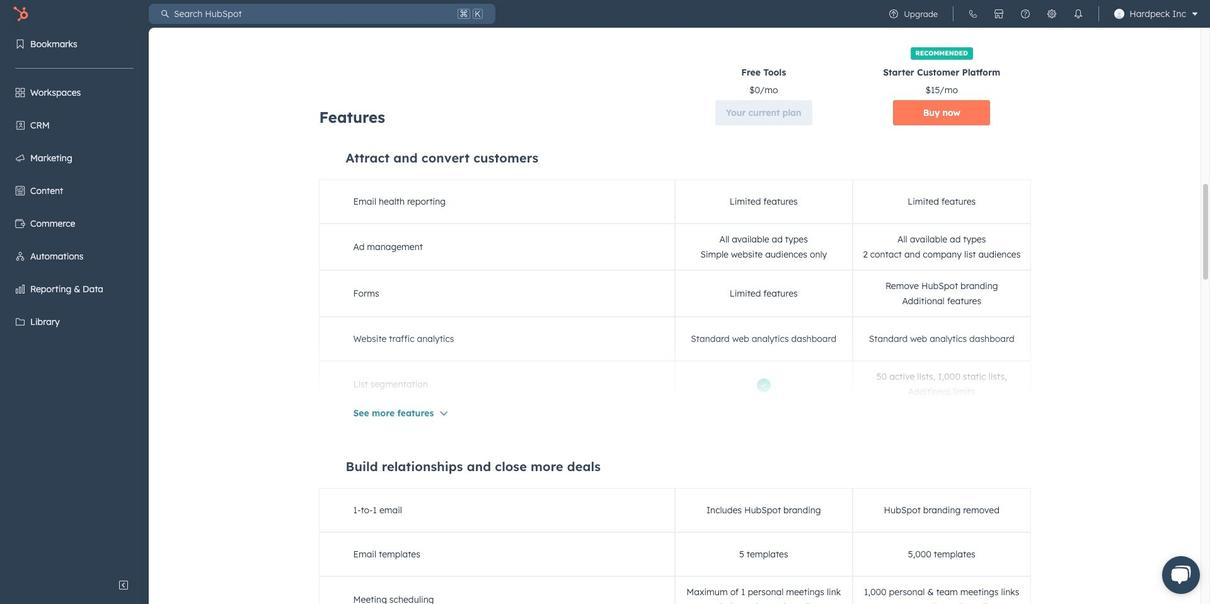 Task type: locate. For each thing, give the bounding box(es) containing it.
Search HubSpot search field
[[169, 4, 455, 24]]

menu
[[881, 0, 1203, 28], [0, 28, 149, 573]]

marketplaces image
[[995, 9, 1005, 19]]

dirk hardpeck image
[[1115, 9, 1125, 19]]

bookmarks primary navigation item image
[[15, 39, 25, 49]]

settings image
[[1048, 9, 1058, 19]]



Task type: describe. For each thing, give the bounding box(es) containing it.
0 horizontal spatial menu
[[0, 28, 149, 573]]

1 horizontal spatial menu
[[881, 0, 1203, 28]]

notifications image
[[1074, 9, 1084, 19]]

help image
[[1021, 9, 1031, 19]]



Task type: vqa. For each thing, say whether or not it's contained in the screenshot.
the left (CMS)
no



